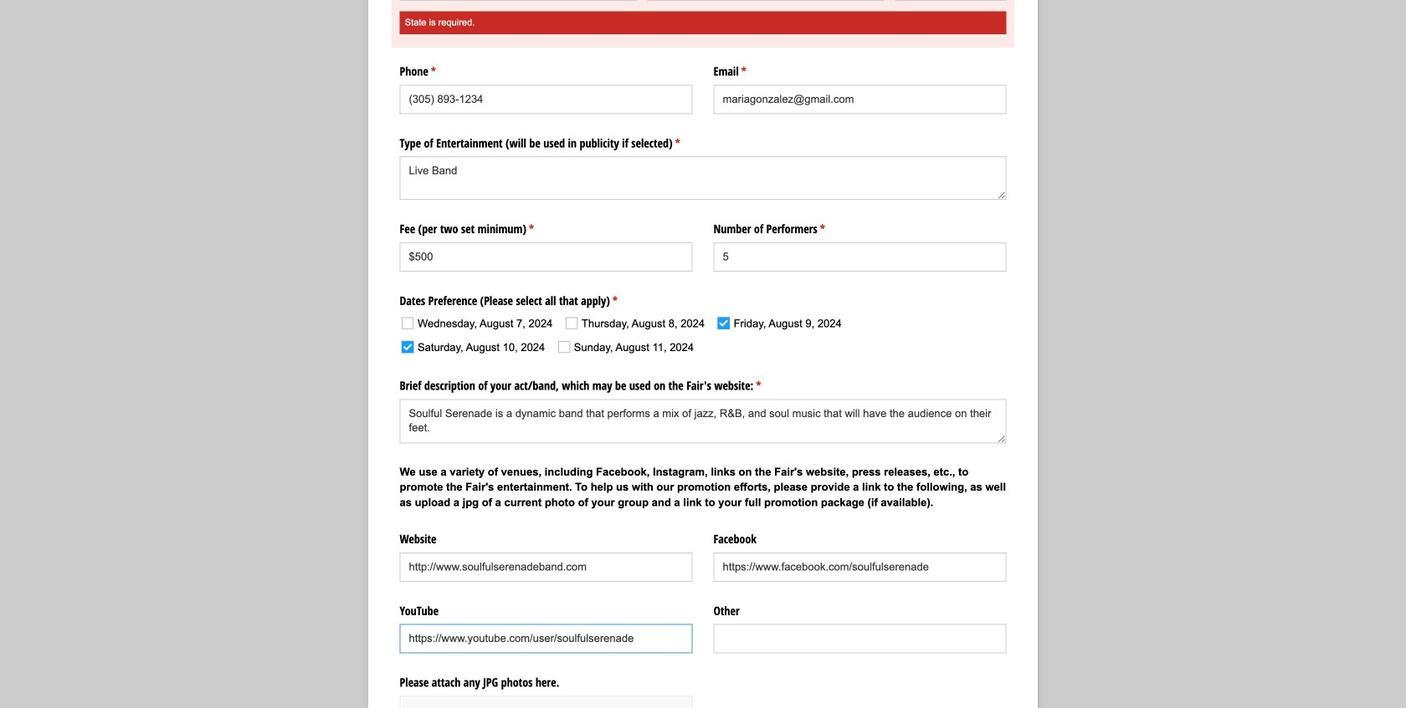 Task type: describe. For each thing, give the bounding box(es) containing it.
checkbox-group element
[[396, 310, 1006, 362]]



Task type: locate. For each thing, give the bounding box(es) containing it.
Zip Code text field
[[895, 0, 1006, 1]]

None text field
[[400, 85, 693, 114], [713, 85, 1006, 114], [400, 157, 1006, 200], [400, 400, 1006, 444], [713, 553, 1006, 582], [400, 85, 693, 114], [713, 85, 1006, 114], [400, 157, 1006, 200], [400, 400, 1006, 444], [713, 553, 1006, 582]]

None text field
[[400, 243, 693, 272], [713, 243, 1006, 272], [400, 553, 693, 582], [400, 625, 693, 654], [713, 625, 1006, 654], [400, 243, 693, 272], [713, 243, 1006, 272], [400, 553, 693, 582], [400, 625, 693, 654], [713, 625, 1006, 654]]

State text field
[[647, 0, 884, 1]]

City text field
[[400, 0, 637, 1]]



Task type: vqa. For each thing, say whether or not it's contained in the screenshot.
Zip Code text box
yes



